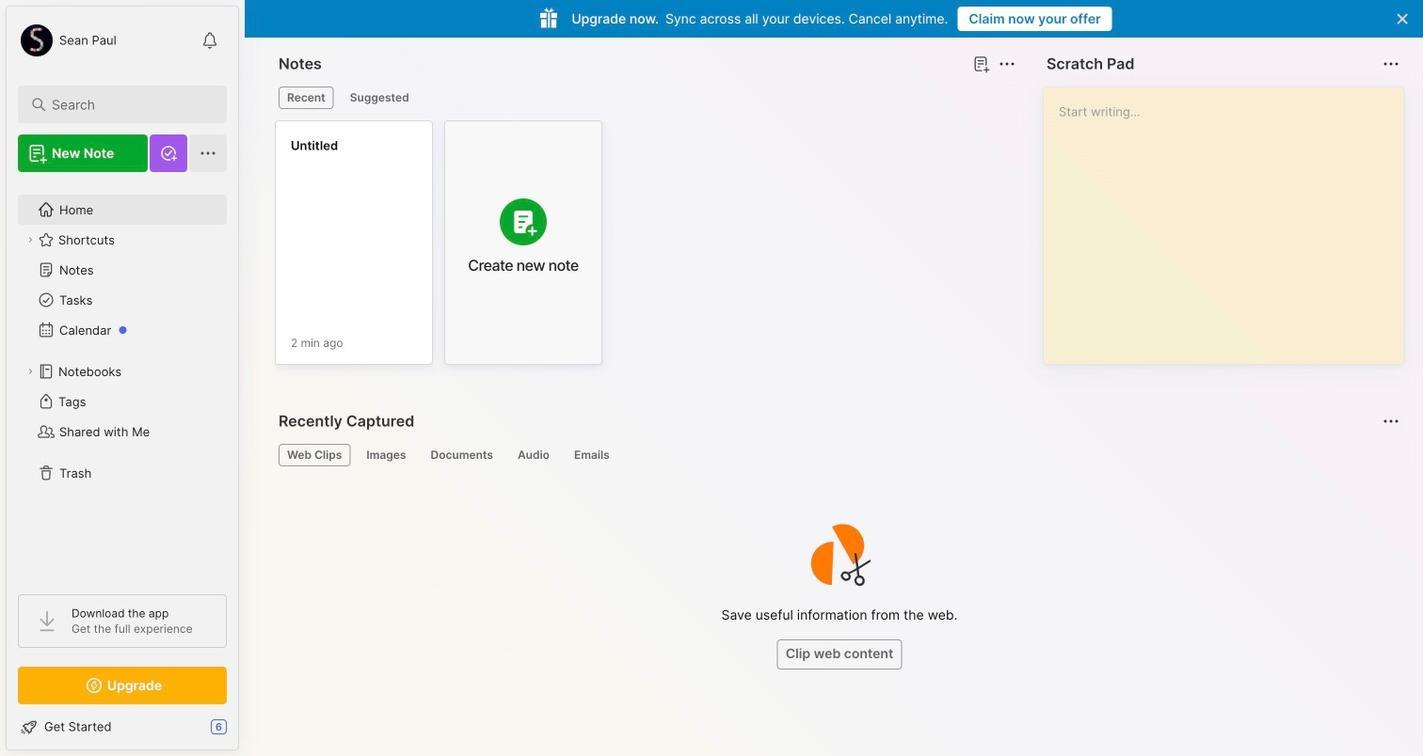 Task type: describe. For each thing, give the bounding box(es) containing it.
Account field
[[18, 22, 116, 59]]

expand notebooks image
[[24, 366, 36, 377]]



Task type: vqa. For each thing, say whether or not it's contained in the screenshot.
Find at the right bottom
no



Task type: locate. For each thing, give the bounding box(es) containing it.
more actions image
[[996, 53, 1018, 75], [1380, 53, 1402, 75], [1380, 410, 1402, 433]]

click to collapse image
[[238, 722, 252, 745]]

None search field
[[52, 93, 202, 116]]

tab list
[[279, 87, 1013, 109], [279, 444, 1397, 467]]

1 tab list from the top
[[279, 87, 1013, 109]]

1 vertical spatial tab list
[[279, 444, 1397, 467]]

row group
[[275, 120, 614, 376]]

tree
[[7, 184, 238, 578]]

tree inside main element
[[7, 184, 238, 578]]

Start writing… text field
[[1059, 88, 1402, 349]]

0 vertical spatial tab list
[[279, 87, 1013, 109]]

Search text field
[[52, 96, 202, 114]]

Help and Learning task checklist field
[[7, 713, 238, 743]]

main element
[[0, 0, 245, 757]]

2 tab list from the top
[[279, 444, 1397, 467]]

More actions field
[[994, 51, 1020, 77], [1378, 51, 1404, 77], [1378, 409, 1404, 435]]

tab
[[279, 87, 334, 109], [341, 87, 418, 109], [279, 444, 350, 467], [358, 444, 415, 467], [422, 444, 502, 467], [509, 444, 558, 467], [566, 444, 618, 467]]

none search field inside main element
[[52, 93, 202, 116]]



